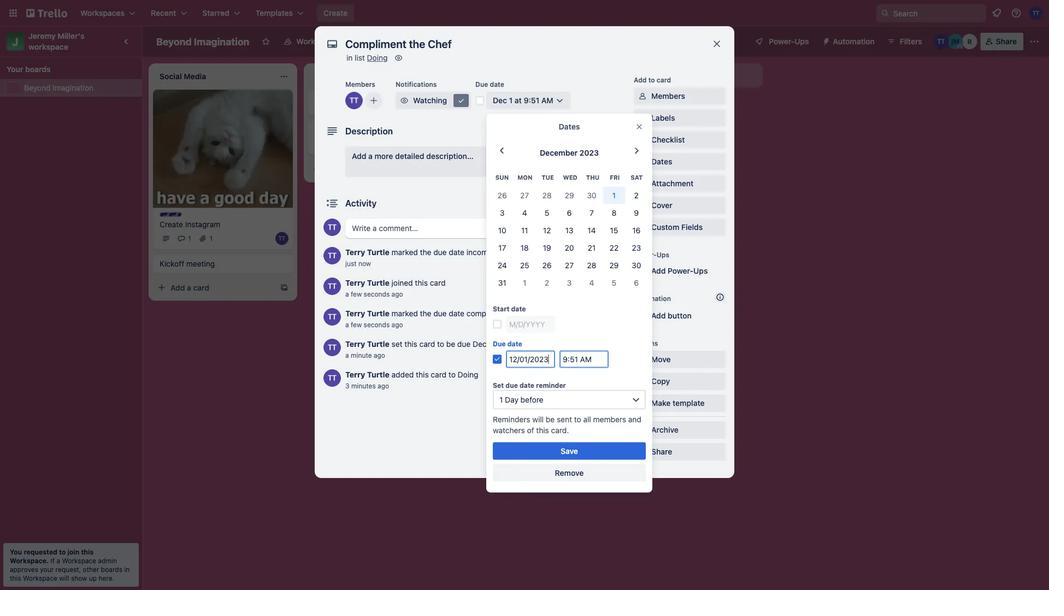 Task type: vqa. For each thing, say whether or not it's contained in the screenshot.
left 29 button
yes



Task type: locate. For each thing, give the bounding box(es) containing it.
1 vertical spatial seconds
[[364, 321, 390, 328]]

ago up set
[[392, 321, 403, 328]]

ups
[[795, 37, 809, 46], [657, 251, 670, 259], [694, 266, 708, 275]]

add another list button
[[614, 63, 763, 87]]

this
[[415, 278, 428, 288], [405, 340, 418, 349], [416, 370, 429, 379], [536, 426, 549, 435], [81, 548, 94, 556], [10, 574, 21, 582]]

2 turtle from the top
[[367, 278, 390, 288]]

power-ups
[[769, 37, 809, 46], [634, 251, 670, 259]]

0 horizontal spatial 4
[[522, 208, 527, 217]]

list left doing link
[[355, 53, 365, 62]]

close popover image
[[635, 122, 644, 131]]

imagination inside text box
[[194, 36, 249, 47]]

dec inside option
[[328, 140, 340, 148]]

due left incomplete
[[434, 248, 447, 257]]

add inside add a more detailed description… link
[[352, 152, 366, 161]]

27 button
[[514, 187, 536, 204], [558, 257, 581, 274]]

share button down 0 notifications icon
[[981, 33, 1024, 50]]

marked inside 'terry turtle marked the due date complete a few seconds ago'
[[392, 309, 418, 318]]

1 vertical spatial 2 button
[[536, 274, 558, 292]]

a left more
[[368, 152, 373, 161]]

terry for marked the due date incomplete
[[345, 248, 365, 257]]

0 vertical spatial ups
[[795, 37, 809, 46]]

0 vertical spatial members
[[345, 80, 375, 88]]

0 vertical spatial power-
[[769, 37, 795, 46]]

search image
[[881, 9, 890, 17]]

2023
[[580, 148, 599, 157]]

sm image inside copy link
[[637, 376, 648, 387]]

1 down the complete
[[489, 340, 492, 349]]

2 horizontal spatial dec
[[493, 96, 507, 105]]

3 left minutes
[[345, 382, 350, 390]]

marked
[[392, 248, 418, 257], [392, 309, 418, 318]]

1 vertical spatial create
[[160, 220, 183, 229]]

1 vertical spatial 6 button
[[625, 274, 648, 292]]

few inside 'terry turtle marked the due date complete a few seconds ago'
[[351, 321, 362, 328]]

create instagram link
[[160, 219, 286, 230]]

0 horizontal spatial boards
[[25, 65, 51, 74]]

workspace visible button
[[277, 33, 368, 50]]

1 vertical spatial the
[[420, 248, 431, 257]]

imagination left star or unstar board icon
[[194, 36, 249, 47]]

2 terry from the top
[[345, 278, 365, 288]]

turtle up the a minute ago 'link'
[[367, 340, 390, 349]]

30 down 23 'button'
[[632, 261, 641, 270]]

this right added
[[416, 370, 429, 379]]

create
[[324, 8, 348, 17], [160, 220, 183, 229]]

4 button
[[514, 204, 536, 222], [581, 274, 603, 292]]

create from template… image for the leftmost add a card button
[[280, 283, 289, 292]]

watching
[[413, 96, 447, 105]]

the inside terry turtle marked the due date incomplete just now
[[420, 248, 431, 257]]

4 button down 21 button
[[581, 274, 603, 292]]

M/D/YYYY text field
[[506, 316, 555, 333]]

marked up joined
[[392, 248, 418, 257]]

0 vertical spatial beyond
[[156, 36, 192, 47]]

0 vertical spatial beyond imagination
[[156, 36, 249, 47]]

at down the complete
[[494, 340, 501, 349]]

1 few from the top
[[351, 290, 362, 298]]

1 vertical spatial terry turtle (terryturtle) image
[[324, 369, 341, 387]]

to inside reminders will be sent to all members and watchers of this card.
[[574, 415, 581, 424]]

this inside terry turtle added this card to doing 3 minutes ago
[[416, 370, 429, 379]]

a left minute in the bottom left of the page
[[345, 351, 349, 359]]

up
[[89, 574, 97, 582]]

sm image left cover
[[637, 200, 648, 211]]

set
[[493, 382, 504, 389]]

add inside add button button
[[652, 311, 666, 320]]

card up the members link
[[657, 76, 671, 84]]

dec inside button
[[493, 96, 507, 105]]

2 button
[[625, 187, 648, 204], [536, 274, 558, 292]]

at
[[515, 96, 522, 105], [494, 340, 501, 349]]

0 horizontal spatial create from template… image
[[280, 283, 289, 292]]

1 marked from the top
[[392, 248, 418, 257]]

1 turtle from the top
[[367, 248, 390, 257]]

kickoff meeting link
[[160, 258, 286, 269]]

9:51 inside terry turtle set this card to be due dec 1 at 9:51 am a minute ago
[[503, 340, 519, 349]]

1 horizontal spatial 6 button
[[625, 274, 648, 292]]

terry inside terry turtle added this card to doing 3 minutes ago
[[345, 370, 365, 379]]

dec 1 at 9:51 am button
[[486, 92, 571, 109]]

to inside terry turtle set this card to be due dec 1 at 9:51 am a minute ago
[[437, 340, 444, 349]]

1 vertical spatial will
[[59, 574, 69, 582]]

be
[[446, 340, 455, 349], [546, 415, 555, 424]]

1 vertical spatial 27 button
[[558, 257, 581, 274]]

workspace left the visible
[[296, 37, 337, 46]]

add inside add another list button
[[634, 71, 649, 80]]

1 terry from the top
[[345, 248, 365, 257]]

create inside button
[[324, 8, 348, 17]]

7
[[590, 208, 594, 217]]

3 down 20 button
[[567, 278, 572, 287]]

2 vertical spatial dec
[[473, 340, 487, 349]]

add to card
[[634, 76, 671, 84]]

primary element
[[0, 0, 1049, 26]]

a right the if
[[57, 557, 60, 565]]

1 vertical spatial create from template… image
[[280, 283, 289, 292]]

1 vertical spatial 29 button
[[603, 257, 625, 274]]

1 vertical spatial 30
[[632, 261, 641, 270]]

a right mark due date as complete checkbox
[[497, 99, 502, 108]]

last month image
[[496, 144, 509, 157]]

sm image for members
[[637, 91, 648, 102]]

a down kickoff meeting on the left top of the page
[[187, 283, 191, 292]]

fri
[[610, 174, 620, 181]]

will inside reminders will be sent to all members and watchers of this card.
[[533, 415, 544, 424]]

this inside terry turtle set this card to be due dec 1 at 9:51 am a minute ago
[[405, 340, 418, 349]]

1
[[509, 96, 513, 105], [342, 140, 345, 148], [613, 191, 616, 200], [188, 235, 191, 242], [210, 235, 213, 242], [523, 278, 527, 287], [489, 340, 492, 349], [500, 395, 503, 404]]

automation
[[833, 37, 875, 46], [634, 295, 671, 302]]

due up terry turtle set this card to be due dec 1 at 9:51 am a minute ago
[[434, 309, 447, 318]]

1 horizontal spatial dates
[[652, 157, 673, 166]]

1 vertical spatial share button
[[634, 443, 726, 461]]

1 down "compliment"
[[342, 140, 345, 148]]

6 button
[[558, 204, 581, 222], [625, 274, 648, 292]]

due inside terry turtle set this card to be due dec 1 at 9:51 am a minute ago
[[457, 340, 471, 349]]

due
[[434, 248, 447, 257], [434, 309, 447, 318], [457, 340, 471, 349], [506, 382, 518, 389]]

1 horizontal spatial 28 button
[[581, 257, 603, 274]]

add members to card image
[[369, 95, 378, 106]]

2 down 19 button
[[545, 278, 549, 287]]

1 horizontal spatial 9:51
[[524, 96, 540, 105]]

0 vertical spatial marked
[[392, 248, 418, 257]]

5 terry from the top
[[345, 370, 365, 379]]

5 button down the 22 button
[[603, 274, 625, 292]]

1 a few seconds ago link from the top
[[345, 290, 403, 298]]

1 down instagram
[[210, 235, 213, 242]]

30 for the left the 30 button
[[587, 191, 597, 200]]

terry for joined this card
[[345, 278, 365, 288]]

0 vertical spatial 30 button
[[581, 187, 603, 204]]

create from template… image
[[435, 165, 444, 174], [280, 283, 289, 292]]

turtle down now
[[367, 278, 390, 288]]

0 horizontal spatial power-ups
[[634, 251, 670, 259]]

1 vertical spatial in
[[124, 566, 130, 573]]

open information menu image
[[1011, 8, 1022, 19]]

0 horizontal spatial am
[[521, 340, 532, 349]]

terry turtle (terryturtle) image
[[1030, 7, 1043, 20], [934, 34, 949, 49], [345, 92, 363, 109], [431, 138, 444, 151], [324, 219, 341, 236], [275, 232, 289, 245], [324, 278, 341, 295], [324, 308, 341, 326], [324, 339, 341, 356]]

in inside if a workspace admin approves your request, other boards in this workspace will show up here.
[[124, 566, 130, 573]]

12
[[543, 226, 551, 235]]

boards
[[25, 65, 51, 74], [101, 566, 122, 573]]

thinking link
[[315, 101, 442, 112]]

29 button down "22"
[[603, 257, 625, 274]]

29
[[565, 191, 574, 200], [610, 261, 619, 270]]

26 button
[[491, 187, 514, 204], [536, 257, 558, 274]]

to down terry turtle set this card to be due dec 1 at 9:51 am a minute ago
[[449, 370, 456, 379]]

1 vertical spatial 29
[[610, 261, 619, 270]]

members down another
[[652, 92, 685, 101]]

0 horizontal spatial 3 button
[[491, 204, 514, 222]]

2 horizontal spatial 3
[[567, 278, 572, 287]]

list
[[355, 53, 365, 62], [681, 71, 691, 80]]

4 down 21 button
[[589, 278, 594, 287]]

rubyanndersson (rubyanndersson) image
[[962, 34, 978, 49]]

1 horizontal spatial automation
[[833, 37, 875, 46]]

terry turtle (terryturtle) image left just
[[324, 247, 341, 265]]

ups up add power-ups
[[657, 251, 670, 259]]

terry inside terry turtle marked the due date incomplete just now
[[345, 248, 365, 257]]

0 horizontal spatial 5 button
[[536, 204, 558, 222]]

30 button
[[581, 187, 603, 204], [625, 257, 648, 274]]

0 horizontal spatial will
[[59, 574, 69, 582]]

6
[[567, 208, 572, 217], [634, 278, 639, 287]]

0 vertical spatial be
[[446, 340, 455, 349]]

0 horizontal spatial power-
[[634, 251, 657, 259]]

0 vertical spatial 30
[[587, 191, 597, 200]]

the up terry turtle joined this card a few seconds ago
[[420, 248, 431, 257]]

terry for marked the due date complete
[[345, 309, 365, 318]]

0 horizontal spatial 27
[[520, 191, 529, 200]]

share button
[[981, 33, 1024, 50], [634, 443, 726, 461]]

4 turtle from the top
[[367, 340, 390, 349]]

1 left day
[[500, 395, 503, 404]]

share left show menu icon
[[996, 37, 1017, 46]]

jeremy miller's workspace
[[28, 31, 87, 51]]

2 vertical spatial the
[[420, 309, 431, 318]]

4 button up 11
[[514, 204, 536, 222]]

30 down "thu"
[[587, 191, 597, 200]]

26 button down '19'
[[536, 257, 558, 274]]

5 down the 22 button
[[612, 278, 617, 287]]

marked inside terry turtle marked the due date incomplete just now
[[392, 248, 418, 257]]

all
[[583, 415, 591, 424]]

0 horizontal spatial 3
[[345, 382, 350, 390]]

27
[[520, 191, 529, 200], [565, 261, 574, 270]]

create from template… image for the middle add a card button
[[435, 165, 444, 174]]

copy link
[[634, 373, 726, 390]]

boards inside the your boards with 1 items element
[[25, 65, 51, 74]]

sm image inside archive link
[[637, 425, 648, 436]]

13 button
[[558, 222, 581, 239]]

1 horizontal spatial power-
[[668, 266, 694, 275]]

terry inside terry turtle set this card to be due dec 1 at 9:51 am a minute ago
[[345, 340, 365, 349]]

sm image right the power-ups button
[[818, 33, 833, 48]]

will up of
[[533, 415, 544, 424]]

at inside terry turtle set this card to be due dec 1 at 9:51 am a minute ago
[[494, 340, 501, 349]]

2 marked from the top
[[392, 309, 418, 318]]

dec down the complete
[[473, 340, 487, 349]]

turtle inside terry turtle set this card to be due dec 1 at 9:51 am a minute ago
[[367, 340, 390, 349]]

labels
[[652, 113, 675, 122]]

0 horizontal spatial in
[[124, 566, 130, 573]]

turtle up now
[[367, 248, 390, 257]]

power-
[[769, 37, 795, 46], [634, 251, 657, 259], [668, 266, 694, 275]]

0 horizontal spatial due
[[476, 80, 488, 88]]

ago right minute in the bottom left of the page
[[374, 351, 385, 359]]

a few seconds ago link down joined
[[345, 290, 403, 298]]

1 vertical spatial 28
[[587, 261, 597, 270]]

be down 'terry turtle marked the due date complete a few seconds ago'
[[446, 340, 455, 349]]

1 vertical spatial 26 button
[[536, 257, 558, 274]]

5 button
[[536, 204, 558, 222], [603, 274, 625, 292]]

sm image for checklist
[[637, 134, 648, 145]]

26 down sun
[[498, 191, 507, 200]]

ago inside terry turtle set this card to be due dec 1 at 9:51 am a minute ago
[[374, 351, 385, 359]]

sm image left labels at right top
[[637, 113, 648, 124]]

card
[[657, 76, 671, 84], [504, 99, 520, 108], [348, 165, 365, 174], [430, 278, 446, 288], [193, 283, 209, 292], [420, 340, 435, 349], [431, 370, 447, 379]]

2 seconds from the top
[[364, 321, 390, 328]]

sm image inside automation button
[[818, 33, 833, 48]]

your boards with 1 items element
[[7, 63, 130, 76]]

1 horizontal spatial at
[[515, 96, 522, 105]]

4 terry from the top
[[345, 340, 365, 349]]

add
[[634, 71, 649, 80], [634, 76, 647, 84], [481, 99, 495, 108], [352, 152, 366, 161], [326, 165, 340, 174], [652, 266, 666, 275], [171, 283, 185, 292], [652, 311, 666, 320]]

at right mark due date as complete checkbox
[[515, 96, 522, 105]]

doing down board link
[[367, 53, 388, 62]]

imagination down the your boards with 1 items element
[[53, 83, 94, 92]]

create for create instagram
[[160, 220, 183, 229]]

checklist link
[[634, 131, 726, 149]]

terry inside 'terry turtle marked the due date complete a few seconds ago'
[[345, 309, 365, 318]]

date up m/d/yyyy text field
[[508, 340, 522, 348]]

card down 'terry turtle marked the due date complete a few seconds ago'
[[420, 340, 435, 349]]

sm image inside make template link
[[637, 398, 648, 409]]

few down just now link
[[351, 290, 362, 298]]

reminder
[[536, 382, 566, 389]]

card down terry turtle set this card to be due dec 1 at 9:51 am a minute ago
[[431, 370, 447, 379]]

add another list
[[634, 71, 691, 80]]

1 horizontal spatial 28
[[587, 261, 597, 270]]

0 vertical spatial 26
[[498, 191, 507, 200]]

0 vertical spatial seconds
[[364, 290, 390, 298]]

1 vertical spatial am
[[521, 340, 532, 349]]

marked for marked the due date complete
[[392, 309, 418, 318]]

2 for the left 2 button
[[545, 278, 549, 287]]

in right "other"
[[124, 566, 130, 573]]

5 up the 12
[[545, 208, 549, 217]]

this inside the you requested to join this workspace.
[[81, 548, 94, 556]]

members link
[[634, 87, 726, 105]]

1 horizontal spatial workspace
[[62, 557, 96, 565]]

terry inside terry turtle joined this card a few seconds ago
[[345, 278, 365, 288]]

1 horizontal spatial 27 button
[[558, 257, 581, 274]]

am
[[542, 96, 554, 105], [521, 340, 532, 349]]

27 button down mon
[[514, 187, 536, 204]]

1 vertical spatial be
[[546, 415, 555, 424]]

you requested to join this workspace.
[[10, 548, 94, 565]]

sm image inside checklist link
[[637, 134, 648, 145]]

dec for dec 1 at 9:51 am
[[493, 96, 507, 105]]

3 turtle from the top
[[367, 309, 390, 318]]

0 horizontal spatial dec
[[328, 140, 340, 148]]

sm image
[[818, 33, 833, 48], [393, 52, 404, 63], [637, 91, 648, 102], [399, 95, 410, 106], [456, 95, 467, 106], [637, 113, 648, 124], [637, 134, 648, 145], [637, 200, 648, 211], [637, 376, 648, 387], [637, 398, 648, 409], [637, 425, 648, 436]]

5 turtle from the top
[[367, 370, 390, 379]]

sm image left copy
[[637, 376, 648, 387]]

turtle inside terry turtle marked the due date incomplete just now
[[367, 248, 390, 257]]

11
[[521, 226, 528, 235]]

in down the visible
[[347, 53, 353, 62]]

sm image inside the members link
[[637, 91, 648, 102]]

1 vertical spatial workspace
[[62, 557, 96, 565]]

1 down fri
[[613, 191, 616, 200]]

sm image down and
[[637, 425, 648, 436]]

28 down 21 button
[[587, 261, 597, 270]]

1 seconds from the top
[[364, 290, 390, 298]]

boards right your at the top of the page
[[25, 65, 51, 74]]

0 vertical spatial 29
[[565, 191, 574, 200]]

description…
[[426, 152, 474, 161]]

0 horizontal spatial 30
[[587, 191, 597, 200]]

1 button up 8
[[603, 187, 625, 204]]

0 vertical spatial power-ups
[[769, 37, 809, 46]]

turtle for marked the due date incomplete
[[367, 248, 390, 257]]

create button
[[317, 4, 354, 22]]

due right set
[[506, 382, 518, 389]]

add a card for the right add a card button
[[481, 99, 520, 108]]

turtle for added this card to doing
[[367, 370, 390, 379]]

list inside button
[[681, 71, 691, 80]]

members
[[345, 80, 375, 88], [652, 92, 685, 101]]

the
[[360, 125, 371, 134], [420, 248, 431, 257], [420, 309, 431, 318]]

sm image for cover
[[637, 200, 648, 211]]

2 for right 2 button
[[634, 191, 639, 200]]

2 few from the top
[[351, 321, 362, 328]]

3 terry from the top
[[345, 309, 365, 318]]

a few seconds ago link for joined this card
[[345, 290, 403, 298]]

1 button
[[603, 187, 625, 204], [514, 274, 536, 292]]

dec inside terry turtle set this card to be due dec 1 at 9:51 am a minute ago
[[473, 340, 487, 349]]

4 for leftmost 4 button
[[522, 208, 527, 217]]

filters button
[[884, 33, 926, 50]]

marked down terry turtle joined this card a few seconds ago
[[392, 309, 418, 318]]

am up december
[[542, 96, 554, 105]]

0 notifications image
[[990, 7, 1004, 20]]

date left incomplete
[[449, 248, 465, 257]]

due down the complete
[[493, 340, 506, 348]]

a inside terry turtle joined this card a few seconds ago
[[345, 290, 349, 298]]

1 vertical spatial 2
[[545, 278, 549, 287]]

sm image down notifications
[[399, 95, 410, 106]]

the up terry turtle set this card to be due dec 1 at 9:51 am a minute ago
[[420, 309, 431, 318]]

beyond imagination inside text box
[[156, 36, 249, 47]]

0 horizontal spatial members
[[345, 80, 375, 88]]

due up mark due date as complete checkbox
[[476, 80, 488, 88]]

1 terry turtle (terryturtle) image from the top
[[324, 247, 341, 265]]

sm image inside labels link
[[637, 113, 648, 124]]

5 button up the 12
[[536, 204, 558, 222]]

9:51 right mark due date as complete checkbox
[[524, 96, 540, 105]]

terry turtle (terryturtle) image for marked the due date incomplete
[[324, 247, 341, 265]]

the inside 'terry turtle marked the due date complete a few seconds ago'
[[420, 309, 431, 318]]

0 vertical spatial 3
[[500, 208, 505, 217]]

18
[[521, 243, 529, 252]]

doing down terry turtle set this card to be due dec 1 at 9:51 am a minute ago
[[458, 370, 479, 379]]

terry turtle marked the due date complete a few seconds ago
[[345, 309, 500, 328]]

am inside terry turtle set this card to be due dec 1 at 9:51 am a minute ago
[[521, 340, 532, 349]]

add a card down dec 1
[[326, 165, 365, 174]]

Dec 1 checkbox
[[315, 138, 348, 151]]

hide details
[[574, 199, 618, 208]]

share button down archive link
[[634, 443, 726, 461]]

add inside add power-ups link
[[652, 266, 666, 275]]

create instagram
[[160, 220, 220, 229]]

9:51 up m/d/yyyy text field
[[503, 340, 519, 349]]

ago inside terry turtle joined this card a few seconds ago
[[392, 290, 403, 298]]

date
[[490, 80, 504, 88], [449, 248, 465, 257], [511, 305, 526, 313], [449, 309, 465, 318], [508, 340, 522, 348], [520, 382, 535, 389]]

1 vertical spatial add a card button
[[308, 161, 431, 178]]

a down just
[[345, 290, 349, 298]]

marked for marked the due date incomplete
[[392, 248, 418, 257]]

1 horizontal spatial share
[[996, 37, 1017, 46]]

26 down 19 button
[[543, 261, 552, 270]]

sm image for archive
[[637, 425, 648, 436]]

be inside reminders will be sent to all members and watchers of this card.
[[546, 415, 555, 424]]

card down terry turtle marked the due date incomplete just now
[[430, 278, 446, 288]]

date left the complete
[[449, 309, 465, 318]]

terry
[[345, 248, 365, 257], [345, 278, 365, 288], [345, 309, 365, 318], [345, 340, 365, 349], [345, 370, 365, 379]]

turtle inside terry turtle joined this card a few seconds ago
[[367, 278, 390, 288]]

share down archive
[[652, 447, 672, 456]]

custom fields
[[652, 223, 703, 232]]

2 terry turtle (terryturtle) image from the top
[[324, 369, 341, 387]]

show menu image
[[1029, 36, 1040, 47]]

set
[[392, 340, 403, 349]]

added
[[392, 370, 414, 379]]

due down the complete
[[457, 340, 471, 349]]

Mark due date as complete checkbox
[[476, 96, 484, 105]]

28
[[542, 191, 552, 200], [587, 261, 597, 270]]

dec right mark due date as complete checkbox
[[493, 96, 507, 105]]

add a card down kickoff meeting on the left top of the page
[[171, 283, 209, 292]]

doing
[[367, 53, 388, 62], [458, 370, 479, 379]]

a inside 'terry turtle marked the due date complete a few seconds ago'
[[345, 321, 349, 328]]

turtle inside 'terry turtle marked the due date complete a few seconds ago'
[[367, 309, 390, 318]]

checklist
[[652, 135, 685, 144]]

to left all
[[574, 415, 581, 424]]

None text field
[[340, 34, 701, 54]]

9:51 inside button
[[524, 96, 540, 105]]

2 vertical spatial add a card
[[171, 283, 209, 292]]

2 horizontal spatial workspace
[[296, 37, 337, 46]]

0 vertical spatial 26 button
[[491, 187, 514, 204]]

1 horizontal spatial 2
[[634, 191, 639, 200]]

1 vertical spatial dates
[[652, 157, 673, 166]]

27 button down 20
[[558, 257, 581, 274]]

sm image inside cover link
[[637, 200, 648, 211]]

1 vertical spatial imagination
[[53, 83, 94, 92]]

archive link
[[634, 421, 726, 439]]

terry turtle (terryturtle) image
[[324, 247, 341, 265], [324, 369, 341, 387]]

ago right minutes
[[378, 382, 389, 390]]

1 button down "25" on the top
[[514, 274, 536, 292]]

1 vertical spatial 9:51
[[503, 340, 519, 349]]

instagram
[[185, 220, 220, 229]]

add power-ups
[[652, 266, 708, 275]]

0 vertical spatial boards
[[25, 65, 51, 74]]

this down approves
[[10, 574, 21, 582]]

2 a few seconds ago link from the top
[[345, 321, 403, 328]]

dates
[[559, 122, 580, 131], [652, 157, 673, 166]]

miller's
[[58, 31, 85, 40]]

28 for 28 button to the bottom
[[587, 261, 597, 270]]

2 button down 19 button
[[536, 274, 558, 292]]

14 button
[[581, 222, 603, 239]]

add a card button up last month icon at the top left of the page
[[464, 95, 586, 113]]

attachment
[[652, 179, 694, 188]]

30
[[587, 191, 597, 200], [632, 261, 641, 270]]

a few seconds ago link
[[345, 290, 403, 298], [345, 321, 403, 328]]

1 horizontal spatial 30
[[632, 261, 641, 270]]

remove
[[555, 468, 584, 477]]

turtle inside terry turtle added this card to doing 3 minutes ago
[[367, 370, 390, 379]]

0 vertical spatial 4
[[522, 208, 527, 217]]

will
[[533, 415, 544, 424], [59, 574, 69, 582]]

due
[[476, 80, 488, 88], [493, 340, 506, 348]]



Task type: describe. For each thing, give the bounding box(es) containing it.
will inside if a workspace admin approves your request, other boards in this workspace will show up here.
[[59, 574, 69, 582]]

share for leftmost share button
[[652, 447, 672, 456]]

make template link
[[634, 395, 726, 412]]

terry turtle marked the due date incomplete just now
[[345, 248, 506, 267]]

actions
[[634, 339, 658, 347]]

date inside terry turtle marked the due date incomplete just now
[[449, 248, 465, 257]]

this inside terry turtle joined this card a few seconds ago
[[415, 278, 428, 288]]

0 vertical spatial 6
[[567, 208, 572, 217]]

1 horizontal spatial 30 button
[[625, 257, 648, 274]]

kickoff meeting
[[160, 259, 215, 268]]

now
[[359, 260, 371, 267]]

notifications
[[396, 80, 437, 88]]

if
[[51, 557, 55, 565]]

doing inside terry turtle added this card to doing 3 minutes ago
[[458, 370, 479, 379]]

add a card for the middle add a card button
[[326, 165, 365, 174]]

0 vertical spatial doing
[[367, 53, 388, 62]]

0 horizontal spatial 5
[[545, 208, 549, 217]]

thu
[[586, 174, 600, 181]]

add a more detailed description…
[[352, 152, 474, 161]]

1 horizontal spatial 5
[[612, 278, 617, 287]]

beyond inside text box
[[156, 36, 192, 47]]

to inside the you requested to join this workspace.
[[59, 548, 66, 556]]

ups inside button
[[795, 37, 809, 46]]

dates inside button
[[652, 157, 673, 166]]

1 inside terry turtle set this card to be due dec 1 at 9:51 am a minute ago
[[489, 340, 492, 349]]

dec for dec 1
[[328, 140, 340, 148]]

few inside terry turtle joined this card a few seconds ago
[[351, 290, 362, 298]]

a few seconds ago link for marked the due date complete
[[345, 321, 403, 328]]

compliment
[[315, 125, 357, 134]]

to up the members link
[[649, 76, 655, 84]]

14
[[588, 226, 596, 235]]

workspace
[[28, 42, 68, 51]]

customize views image
[[423, 36, 434, 47]]

complete
[[467, 309, 500, 318]]

automation inside button
[[833, 37, 875, 46]]

boards inside if a workspace admin approves your request, other boards in this workspace will show up here.
[[101, 566, 122, 573]]

1 vertical spatial beyond imagination
[[24, 83, 94, 92]]

make
[[652, 399, 671, 408]]

thoughts
[[326, 95, 356, 102]]

start
[[493, 305, 510, 313]]

and
[[628, 415, 642, 424]]

ago inside 'terry turtle marked the due date complete a few seconds ago'
[[392, 321, 403, 328]]

cover link
[[634, 197, 726, 214]]

17 button
[[491, 239, 514, 257]]

seconds inside 'terry turtle marked the due date complete a few seconds ago'
[[364, 321, 390, 328]]

1 down 25 'button' in the top of the page
[[523, 278, 527, 287]]

move
[[652, 355, 671, 364]]

24 button
[[491, 257, 514, 274]]

0 horizontal spatial 4 button
[[514, 204, 536, 222]]

save
[[561, 446, 578, 455]]

1 vertical spatial 4 button
[[581, 274, 603, 292]]

date inside 'terry turtle marked the due date complete a few seconds ago'
[[449, 309, 465, 318]]

if a workspace admin approves your request, other boards in this workspace will show up here.
[[10, 557, 130, 582]]

0 horizontal spatial beyond
[[24, 83, 51, 92]]

9
[[634, 208, 639, 217]]

M/D/YYYY text field
[[506, 351, 555, 368]]

star or unstar board image
[[261, 37, 270, 46]]

0 horizontal spatial share button
[[634, 443, 726, 461]]

color: purple, title: none image
[[160, 212, 181, 217]]

a minute ago link
[[345, 351, 385, 359]]

0 horizontal spatial 28 button
[[536, 187, 558, 204]]

0 horizontal spatial 26 button
[[491, 187, 514, 204]]

automation button
[[818, 33, 882, 50]]

7 button
[[581, 204, 603, 222]]

board
[[389, 37, 411, 46]]

j
[[12, 35, 18, 48]]

back to home image
[[26, 4, 67, 22]]

seconds inside terry turtle joined this card a few seconds ago
[[364, 290, 390, 298]]

add a card for the leftmost add a card button
[[171, 283, 209, 292]]

workspace visible
[[296, 37, 362, 46]]

0 horizontal spatial 6 button
[[558, 204, 581, 222]]

a down dec 1
[[342, 165, 346, 174]]

29 for 29 'button' to the top
[[565, 191, 574, 200]]

december 2023
[[540, 148, 599, 157]]

19 button
[[536, 239, 558, 257]]

board link
[[371, 33, 417, 50]]

23
[[632, 243, 641, 252]]

1 vertical spatial members
[[652, 92, 685, 101]]

dates button
[[634, 153, 726, 171]]

25 button
[[514, 257, 536, 274]]

0 vertical spatial in
[[347, 53, 353, 62]]

be inside terry turtle set this card to be due dec 1 at 9:51 am a minute ago
[[446, 340, 455, 349]]

15 button
[[603, 222, 625, 239]]

28 for 28 button to the left
[[542, 191, 552, 200]]

sm image for watching
[[399, 95, 410, 106]]

card inside terry turtle joined this card a few seconds ago
[[430, 278, 446, 288]]

add button button
[[634, 307, 726, 325]]

0 horizontal spatial imagination
[[53, 83, 94, 92]]

0 vertical spatial 29 button
[[558, 187, 581, 204]]

dec 1
[[328, 140, 345, 148]]

jeremy miller (jeremymiller198) image
[[948, 34, 963, 49]]

turtle for set this card to be due dec 1 at 9:51 am
[[367, 340, 390, 349]]

0 vertical spatial due
[[476, 80, 488, 88]]

am inside button
[[542, 96, 554, 105]]

ago inside terry turtle added this card to doing 3 minutes ago
[[378, 382, 389, 390]]

move link
[[634, 351, 726, 368]]

date right start
[[511, 305, 526, 313]]

this inside if a workspace admin approves your request, other boards in this workspace will show up here.
[[10, 574, 21, 582]]

requested
[[24, 548, 57, 556]]

0 vertical spatial list
[[355, 53, 365, 62]]

sm image left mark due date as complete checkbox
[[456, 95, 467, 106]]

card.
[[551, 426, 569, 435]]

1 down create instagram
[[188, 235, 191, 242]]

0 vertical spatial dates
[[559, 122, 580, 131]]

terry turtle (terryturtle) image for added this card to doing
[[324, 369, 341, 387]]

turtle for marked the due date complete
[[367, 309, 390, 318]]

custom fields button
[[634, 222, 726, 233]]

card down meeting
[[193, 283, 209, 292]]

0 vertical spatial 5 button
[[536, 204, 558, 222]]

1 vertical spatial due date
[[493, 340, 522, 348]]

power- inside button
[[769, 37, 795, 46]]

sm image for copy
[[637, 376, 648, 387]]

Write a comment text field
[[345, 219, 625, 238]]

admin
[[98, 557, 117, 565]]

sm image for labels
[[637, 113, 648, 124]]

details
[[593, 199, 618, 208]]

a inside terry turtle set this card to be due dec 1 at 9:51 am a minute ago
[[345, 351, 349, 359]]

tue
[[542, 174, 554, 181]]

show
[[71, 574, 87, 582]]

sm image for make template
[[637, 398, 648, 409]]

labels link
[[634, 109, 726, 127]]

visible
[[339, 37, 362, 46]]

this inside reminders will be sent to all members and watchers of this card.
[[536, 426, 549, 435]]

card inside terry turtle added this card to doing 3 minutes ago
[[431, 370, 447, 379]]

1 vertical spatial 28 button
[[581, 257, 603, 274]]

you
[[10, 548, 22, 556]]

minute
[[351, 351, 372, 359]]

color: bold red, title: "thoughts" element
[[315, 94, 356, 102]]

compliment the chef
[[315, 125, 390, 134]]

2 vertical spatial ups
[[694, 266, 708, 275]]

22 button
[[603, 239, 625, 257]]

fields
[[682, 223, 703, 232]]

doing link
[[367, 53, 388, 62]]

8 button
[[603, 204, 625, 222]]

17
[[499, 243, 506, 252]]

25
[[520, 261, 529, 270]]

Search field
[[890, 5, 985, 21]]

1 horizontal spatial 6
[[634, 278, 639, 287]]

a inside if a workspace admin approves your request, other boards in this workspace will show up here.
[[57, 557, 60, 565]]

the for marked the due date complete
[[420, 309, 431, 318]]

just now link
[[345, 260, 371, 267]]

24
[[498, 261, 507, 270]]

dec 1 at 9:51 am
[[493, 96, 554, 105]]

9 button
[[625, 204, 648, 222]]

1 vertical spatial due
[[493, 340, 506, 348]]

add a more detailed description… link
[[345, 146, 625, 177]]

card inside terry turtle set this card to be due dec 1 at 9:51 am a minute ago
[[420, 340, 435, 349]]

watchers
[[493, 426, 525, 435]]

23 button
[[625, 239, 648, 257]]

0 vertical spatial due date
[[476, 80, 504, 88]]

sm image for automation
[[818, 33, 833, 48]]

wed
[[563, 174, 578, 181]]

compliment the chef link
[[315, 125, 442, 136]]

sent
[[557, 415, 572, 424]]

join
[[67, 548, 79, 556]]

21 button
[[581, 239, 603, 257]]

the for marked the due date incomplete
[[420, 248, 431, 257]]

22
[[610, 243, 619, 252]]

r button
[[962, 34, 978, 49]]

1 horizontal spatial 3
[[500, 208, 505, 217]]

1 horizontal spatial 26 button
[[536, 257, 558, 274]]

0 horizontal spatial add a card button
[[153, 279, 275, 296]]

date up before
[[520, 382, 535, 389]]

0 horizontal spatial 30 button
[[581, 187, 603, 204]]

12 button
[[536, 222, 558, 239]]

power-ups inside button
[[769, 37, 809, 46]]

1 horizontal spatial 1 button
[[603, 187, 625, 204]]

1 vertical spatial 1 button
[[514, 274, 536, 292]]

copy
[[652, 377, 670, 386]]

sm image down "board"
[[393, 52, 404, 63]]

your
[[40, 566, 54, 573]]

hide
[[574, 199, 591, 208]]

0 vertical spatial the
[[360, 125, 371, 134]]

share for share button to the top
[[996, 37, 1017, 46]]

1 inside option
[[342, 140, 345, 148]]

to inside terry turtle added this card to doing 3 minutes ago
[[449, 370, 456, 379]]

16
[[633, 226, 641, 235]]

next month image
[[630, 144, 643, 157]]

description
[[345, 126, 393, 136]]

29 for bottom 29 'button'
[[610, 261, 619, 270]]

20 button
[[558, 239, 581, 257]]

at inside button
[[515, 96, 522, 105]]

thinking
[[315, 101, 345, 110]]

date up dec 1 at 9:51 am
[[490, 80, 504, 88]]

activity
[[345, 198, 377, 209]]

4 for 4 button to the bottom
[[589, 278, 594, 287]]

reminders will be sent to all members and watchers of this card.
[[493, 415, 642, 435]]

custom
[[652, 223, 680, 232]]

2 horizontal spatial add a card button
[[464, 95, 586, 113]]

30 for the rightmost the 30 button
[[632, 261, 641, 270]]

0 horizontal spatial 27 button
[[514, 187, 536, 204]]

turtle for joined this card
[[367, 278, 390, 288]]

terry for set this card to be due dec 1 at 9:51 am
[[345, 340, 365, 349]]

3 inside terry turtle added this card to doing 3 minutes ago
[[345, 382, 350, 390]]

1 right mark due date as complete checkbox
[[509, 96, 513, 105]]

members
[[593, 415, 626, 424]]

0 horizontal spatial 2 button
[[536, 274, 558, 292]]

create for create
[[324, 8, 348, 17]]

card right mark due date as complete checkbox
[[504, 99, 520, 108]]

just
[[345, 260, 357, 267]]

1 horizontal spatial 2 button
[[625, 187, 648, 204]]

1 vertical spatial ups
[[657, 251, 670, 259]]

1 horizontal spatial 3 button
[[558, 274, 581, 292]]

1 horizontal spatial add a card button
[[308, 161, 431, 178]]

1 vertical spatial automation
[[634, 295, 671, 302]]

0 vertical spatial share button
[[981, 33, 1024, 50]]

card up activity
[[348, 165, 365, 174]]

Board name text field
[[151, 33, 255, 50]]

1 horizontal spatial 26
[[543, 261, 552, 270]]

1 horizontal spatial 5 button
[[603, 274, 625, 292]]

terry for added this card to doing
[[345, 370, 365, 379]]

Add time text field
[[560, 351, 609, 368]]

attachment button
[[634, 175, 726, 192]]

workspace inside button
[[296, 37, 337, 46]]

1 vertical spatial 27
[[565, 261, 574, 270]]

due inside 'terry turtle marked the due date complete a few seconds ago'
[[434, 309, 447, 318]]

due inside terry turtle marked the due date incomplete just now
[[434, 248, 447, 257]]

0 horizontal spatial workspace
[[23, 574, 57, 582]]



